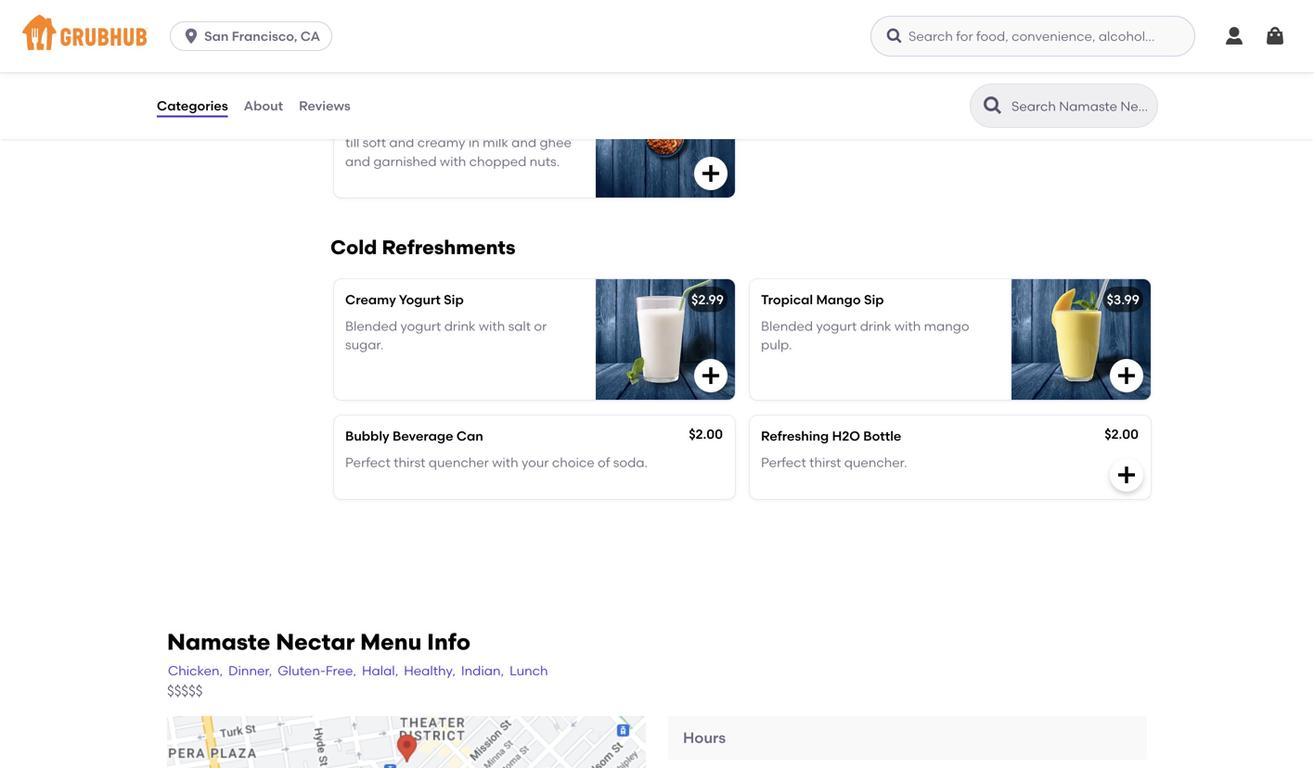 Task type: locate. For each thing, give the bounding box(es) containing it.
$2.99
[[691, 292, 724, 308]]

finely shredded carrot slow cooked till soft and creamy in milk and ghee and garnished with chopped nuts.
[[345, 116, 572, 169]]

1 $2.00 from the left
[[689, 426, 723, 442]]

chicken, button
[[167, 661, 224, 682]]

dinner, button
[[228, 661, 273, 682]]

perfect
[[345, 455, 391, 470], [761, 455, 806, 470]]

Search Namaste Nectar search field
[[1010, 97, 1152, 115]]

blended up 'sugar.'
[[345, 318, 397, 334]]

1 horizontal spatial sip
[[864, 292, 884, 308]]

1 horizontal spatial refreshments
[[382, 236, 516, 259]]

0 horizontal spatial cold refreshments
[[156, 116, 275, 132]]

cooked
[[520, 116, 567, 132]]

1 horizontal spatial yogurt
[[816, 318, 857, 334]]

0 horizontal spatial cold
[[156, 116, 186, 132]]

drink
[[444, 318, 476, 334], [860, 318, 891, 334]]

thirst for quencher.
[[809, 455, 841, 470]]

carrot
[[387, 90, 429, 105]]

carrot
[[447, 116, 486, 132]]

chicken,
[[168, 663, 223, 679]]

with inside blended yogurt drink with salt or sugar.
[[479, 318, 505, 334]]

perfect for perfect thirst quencher with your choice of soda.
[[345, 455, 391, 470]]

perfect down refreshing
[[761, 455, 806, 470]]

refreshments up yogurt
[[382, 236, 516, 259]]

halal,
[[362, 663, 398, 679]]

1 horizontal spatial blended
[[761, 318, 813, 334]]

lunch button
[[509, 661, 549, 682]]

breads
[[156, 40, 200, 56]]

search icon image
[[982, 95, 1004, 117]]

cold inside tab
[[156, 116, 186, 132]]

0 horizontal spatial yogurt
[[400, 318, 441, 334]]

refreshments down about
[[189, 116, 275, 132]]

thirst down bubbly beverage can
[[394, 455, 425, 470]]

svg image
[[1116, 26, 1138, 48], [885, 27, 904, 45], [1116, 464, 1138, 486]]

sweet
[[345, 90, 384, 105]]

with left your
[[492, 455, 518, 470]]

blended inside blended yogurt drink with mango pulp.
[[761, 318, 813, 334]]

sugar.
[[345, 337, 384, 353]]

with left salt
[[479, 318, 505, 334]]

cold up creamy
[[330, 236, 377, 259]]

$2.00
[[689, 426, 723, 442], [1105, 426, 1139, 442]]

1 vertical spatial cold refreshments
[[330, 236, 516, 259]]

perfect down bubbly
[[345, 455, 391, 470]]

ca
[[301, 28, 320, 44]]

drink inside blended yogurt drink with mango pulp.
[[860, 318, 891, 334]]

with inside blended yogurt drink with mango pulp.
[[895, 318, 921, 334]]

0 vertical spatial cold
[[156, 116, 186, 132]]

info
[[427, 629, 471, 656]]

0 horizontal spatial perfect
[[345, 455, 391, 470]]

with inside finely shredded carrot slow cooked till soft and creamy in milk and ghee and garnished with chopped nuts.
[[440, 153, 466, 169]]

francisco,
[[232, 28, 297, 44]]

$$$$$
[[167, 683, 203, 700]]

1 drink from the left
[[444, 318, 476, 334]]

yogurt
[[400, 318, 441, 334], [816, 318, 857, 334]]

reviews button
[[298, 72, 352, 139]]

tab
[[156, 0, 286, 19]]

san
[[204, 28, 229, 44]]

cold refreshments down categories
[[156, 116, 275, 132]]

can
[[456, 428, 483, 444]]

creamy
[[417, 135, 465, 150]]

svg image
[[1223, 25, 1245, 47], [1264, 25, 1286, 47], [182, 27, 201, 45], [700, 162, 722, 185], [700, 365, 722, 387], [1116, 365, 1138, 387]]

0 horizontal spatial thirst
[[394, 455, 425, 470]]

perfect thirst quencher.
[[761, 455, 907, 470]]

thirst
[[394, 455, 425, 470], [809, 455, 841, 470]]

0 horizontal spatial drink
[[444, 318, 476, 334]]

bottle
[[863, 428, 901, 444]]

cold down categories
[[156, 116, 186, 132]]

1 vertical spatial cold
[[330, 236, 377, 259]]

svg image inside san francisco, ca button
[[182, 27, 201, 45]]

sip
[[444, 292, 464, 308], [864, 292, 884, 308]]

gluten-free, button
[[277, 661, 357, 682]]

1 blended from the left
[[345, 318, 397, 334]]

0 horizontal spatial sip
[[444, 292, 464, 308]]

blended
[[345, 318, 397, 334], [761, 318, 813, 334]]

1 horizontal spatial thirst
[[809, 455, 841, 470]]

mango
[[816, 292, 861, 308]]

bubbly beverage can
[[345, 428, 483, 444]]

1 horizontal spatial $2.00
[[1105, 426, 1139, 442]]

2 $2.00 from the left
[[1105, 426, 1139, 442]]

cold refreshments up yogurt
[[330, 236, 516, 259]]

about button
[[243, 72, 284, 139]]

0 horizontal spatial refreshments
[[189, 116, 275, 132]]

indian, button
[[460, 661, 505, 682]]

0 vertical spatial refreshments
[[189, 116, 275, 132]]

slow
[[489, 116, 517, 132]]

drink inside blended yogurt drink with salt or sugar.
[[444, 318, 476, 334]]

healthy,
[[404, 663, 456, 679]]

2 thirst from the left
[[809, 455, 841, 470]]

yogurt down mango
[[816, 318, 857, 334]]

of
[[598, 455, 610, 470]]

sweet carrot indulgence image
[[596, 77, 735, 198]]

mango
[[924, 318, 969, 334]]

drink for creamy yogurt sip
[[444, 318, 476, 334]]

2 yogurt from the left
[[816, 318, 857, 334]]

quencher.
[[844, 455, 907, 470]]

soft
[[363, 135, 386, 150]]

with left mango
[[895, 318, 921, 334]]

with for blended yogurt drink with salt or sugar.
[[479, 318, 505, 334]]

2 blended from the left
[[761, 318, 813, 334]]

sip right mango
[[864, 292, 884, 308]]

drink left salt
[[444, 318, 476, 334]]

sugar rush tab
[[156, 76, 286, 96]]

2 drink from the left
[[860, 318, 891, 334]]

refreshments
[[189, 116, 275, 132], [382, 236, 516, 259]]

in
[[469, 135, 480, 150]]

with down creamy
[[440, 153, 466, 169]]

drink for tropical mango sip
[[860, 318, 891, 334]]

with
[[440, 153, 466, 169], [479, 318, 505, 334], [895, 318, 921, 334], [492, 455, 518, 470]]

1 horizontal spatial drink
[[860, 318, 891, 334]]

0 horizontal spatial $2.00
[[689, 426, 723, 442]]

0 horizontal spatial blended
[[345, 318, 397, 334]]

bubbly
[[345, 428, 389, 444]]

1 yogurt from the left
[[400, 318, 441, 334]]

blended up pulp. on the right of the page
[[761, 318, 813, 334]]

1 sip from the left
[[444, 292, 464, 308]]

and down till
[[345, 153, 370, 169]]

blended inside blended yogurt drink with salt or sugar.
[[345, 318, 397, 334]]

categories button
[[156, 72, 229, 139]]

yogurt inside blended yogurt drink with mango pulp.
[[816, 318, 857, 334]]

1 thirst from the left
[[394, 455, 425, 470]]

cold refreshments tab
[[156, 114, 286, 134]]

indian,
[[461, 663, 504, 679]]

san francisco, ca
[[204, 28, 320, 44]]

sugar rush
[[156, 78, 228, 94]]

namaste nectar menu info chicken, dinner, gluten-free, halal, healthy, indian, lunch $$$$$
[[167, 629, 548, 700]]

and
[[389, 135, 414, 150], [511, 135, 537, 150], [345, 153, 370, 169]]

2 sip from the left
[[864, 292, 884, 308]]

yogurt inside blended yogurt drink with salt or sugar.
[[400, 318, 441, 334]]

dinner,
[[228, 663, 272, 679]]

milk
[[483, 135, 508, 150]]

cold refreshments
[[156, 116, 275, 132], [330, 236, 516, 259]]

1 horizontal spatial perfect
[[761, 455, 806, 470]]

$3.99
[[1107, 292, 1140, 308]]

san francisco, ca button
[[170, 21, 340, 51]]

free,
[[326, 663, 356, 679]]

drink down mango
[[860, 318, 891, 334]]

tropical mango sip image
[[1012, 279, 1151, 400]]

cold
[[156, 116, 186, 132], [330, 236, 377, 259]]

sip right yogurt
[[444, 292, 464, 308]]

1 horizontal spatial cold
[[330, 236, 377, 259]]

thirst down refreshing h2o bottle
[[809, 455, 841, 470]]

h2o
[[832, 428, 860, 444]]

2 perfect from the left
[[761, 455, 806, 470]]

beverage
[[393, 428, 453, 444]]

yogurt
[[399, 292, 441, 308]]

0 vertical spatial cold refreshments
[[156, 116, 275, 132]]

yogurt down yogurt
[[400, 318, 441, 334]]

garnished
[[373, 153, 437, 169]]

Search for food, convenience, alcohol... search field
[[871, 16, 1195, 57]]

and down cooked
[[511, 135, 537, 150]]

and up garnished
[[389, 135, 414, 150]]

1 horizontal spatial and
[[389, 135, 414, 150]]

tropical
[[761, 292, 813, 308]]

1 perfect from the left
[[345, 455, 391, 470]]

or
[[534, 318, 547, 334]]



Task type: vqa. For each thing, say whether or not it's contained in the screenshot.
Best Sellers Best
no



Task type: describe. For each thing, give the bounding box(es) containing it.
lunch
[[510, 663, 548, 679]]

yogurt for yogurt
[[400, 318, 441, 334]]

shredded
[[384, 116, 444, 132]]

halal, button
[[361, 661, 399, 682]]

sip for tropical mango sip
[[864, 292, 884, 308]]

blended yogurt drink with salt or sugar.
[[345, 318, 547, 353]]

sweet carrot indulgence
[[345, 90, 504, 105]]

soda.
[[613, 455, 648, 470]]

blended yogurt drink with mango pulp.
[[761, 318, 969, 353]]

$2.00 for perfect thirst quencher with your choice of soda.
[[689, 426, 723, 442]]

$2.00 for perfect thirst quencher.
[[1105, 426, 1139, 442]]

main navigation navigation
[[0, 0, 1314, 72]]

tropical mango sip
[[761, 292, 884, 308]]

0 horizontal spatial and
[[345, 153, 370, 169]]

refreshing
[[761, 428, 829, 444]]

finely
[[345, 116, 381, 132]]

chopped
[[469, 153, 527, 169]]

healthy, button
[[403, 661, 456, 682]]

perfect thirst quencher with your choice of soda.
[[345, 455, 648, 470]]

about
[[244, 98, 283, 114]]

salt
[[508, 318, 531, 334]]

menu
[[360, 629, 422, 656]]

indulgence
[[433, 90, 504, 105]]

creamy yogurt sip image
[[596, 279, 735, 400]]

thirst for quencher
[[394, 455, 425, 470]]

nectar
[[276, 629, 355, 656]]

breads tab
[[156, 38, 286, 58]]

choice
[[552, 455, 595, 470]]

with for blended yogurt drink with mango pulp.
[[895, 318, 921, 334]]

yogurt for mango
[[816, 318, 857, 334]]

svg image inside main navigation "navigation"
[[885, 27, 904, 45]]

1 vertical spatial refreshments
[[382, 236, 516, 259]]

sip for creamy yogurt sip
[[444, 292, 464, 308]]

reviews
[[299, 98, 351, 114]]

creamy yogurt sip
[[345, 292, 464, 308]]

nuts.
[[530, 153, 560, 169]]

with for perfect thirst quencher with your choice of soda.
[[492, 455, 518, 470]]

namaste
[[167, 629, 270, 656]]

blended for blended yogurt drink with salt or sugar.
[[345, 318, 397, 334]]

refreshing h2o bottle
[[761, 428, 901, 444]]

perfect for perfect thirst quencher.
[[761, 455, 806, 470]]

categories
[[157, 98, 228, 114]]

sugar
[[156, 78, 194, 94]]

cold refreshments inside tab
[[156, 116, 275, 132]]

refreshments inside tab
[[189, 116, 275, 132]]

till
[[345, 135, 360, 150]]

your
[[522, 455, 549, 470]]

pulp.
[[761, 337, 792, 353]]

1 horizontal spatial cold refreshments
[[330, 236, 516, 259]]

gluten-
[[278, 663, 326, 679]]

hours
[[683, 729, 726, 747]]

quencher
[[429, 455, 489, 470]]

creamy
[[345, 292, 396, 308]]

rush
[[197, 78, 228, 94]]

blended for blended yogurt drink with mango pulp.
[[761, 318, 813, 334]]

2 horizontal spatial and
[[511, 135, 537, 150]]

ghee
[[540, 135, 572, 150]]



